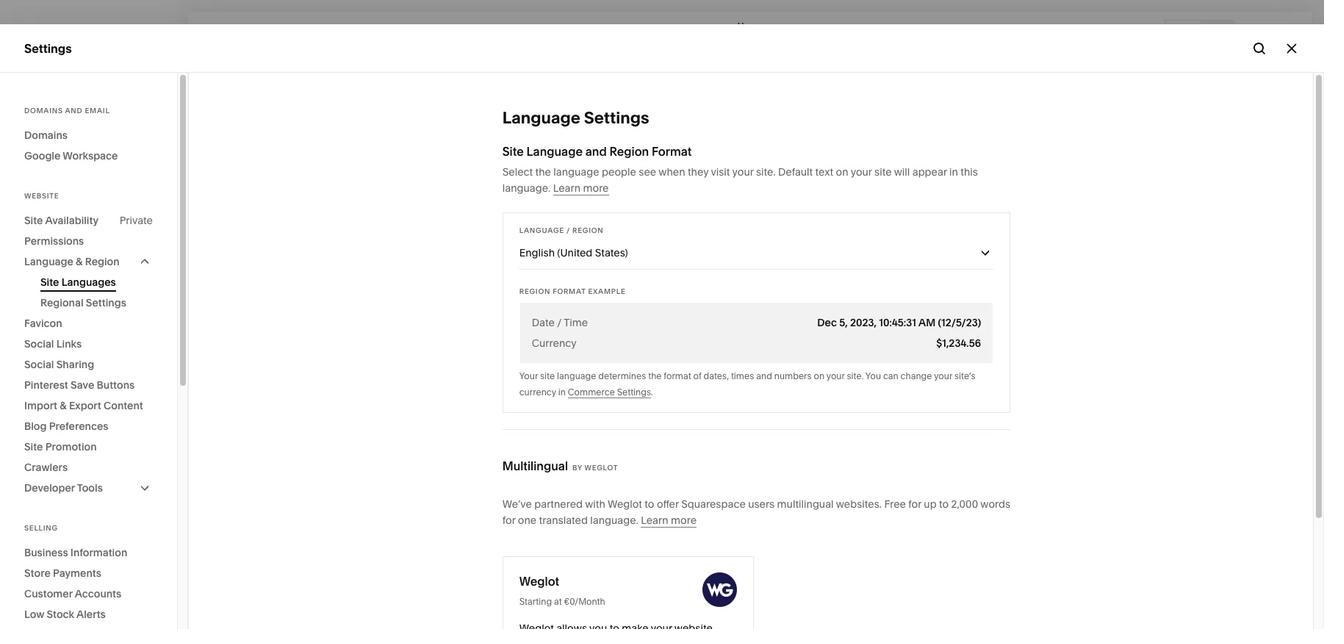 Task type: describe. For each thing, give the bounding box(es) containing it.
weglot inside we've partnered with weglot to offer squarespace users multilingual websites. free for up to 2,000 words for one translated language.
[[608, 498, 642, 511]]

learn for the topmost learn more 'link'
[[553, 182, 581, 195]]

settings for language settings
[[584, 108, 650, 128]]

scheduling
[[63, 223, 126, 238]]

date / time
[[532, 316, 588, 329]]

on inside the your site language determines the format of dates, times and numbers on your site. you can change your site's currency in
[[814, 370, 825, 382]]

numbers
[[775, 370, 812, 382]]

site for site availability
[[24, 214, 43, 227]]

content
[[104, 399, 143, 412]]

text
[[816, 165, 834, 179]]

they
[[688, 165, 709, 179]]

links
[[56, 337, 82, 351]]

developer tools
[[24, 481, 103, 495]]

1 vertical spatial learn more link
[[641, 514, 697, 528]]

2 website from the top
[[24, 192, 59, 200]]

site promotion link
[[24, 437, 153, 457]]

language down language settings
[[527, 144, 583, 159]]

on inside select the language people see when they visit your site. default text on your site will appear in this language.
[[836, 165, 849, 179]]

private
[[120, 214, 153, 227]]

2,000
[[952, 498, 979, 511]]

schultz
[[78, 539, 109, 550]]

permissions link
[[24, 231, 153, 251]]

one
[[518, 514, 537, 527]]

your
[[520, 370, 538, 382]]

(united
[[557, 246, 593, 259]]

help
[[24, 491, 50, 505]]

2 to from the left
[[939, 498, 949, 511]]

.
[[651, 387, 653, 398]]

site languages link
[[40, 272, 153, 293]]

partnered
[[535, 498, 583, 511]]

a
[[352, 602, 358, 616]]

& inside favicon social links social sharing pinterest save buttons import & export content blog preferences site promotion crawlers
[[60, 399, 67, 412]]

1 horizontal spatial at
[[708, 602, 718, 616]]

date
[[532, 316, 555, 329]]

import
[[24, 399, 57, 412]]

1 vertical spatial and
[[586, 144, 607, 159]]

site availability
[[24, 214, 98, 227]]

will
[[894, 165, 910, 179]]

language for language & region
[[24, 255, 73, 268]]

currency
[[520, 387, 556, 398]]

email
[[85, 107, 110, 115]]

settings up developer
[[24, 464, 70, 479]]

language. for language
[[503, 182, 551, 195]]

region format example
[[520, 287, 626, 296]]

up
[[924, 498, 937, 511]]

marketing link
[[24, 143, 163, 161]]

10:45:31
[[879, 316, 917, 329]]

off
[[469, 602, 481, 616]]

dec 5, 2023, 10:45:31 am (12/5/23)
[[818, 316, 982, 329]]

permissions
[[24, 234, 84, 248]]

language for language settings
[[503, 108, 581, 128]]

commerce settings link
[[568, 387, 651, 398]]

appear
[[913, 165, 947, 179]]

tools
[[77, 481, 103, 495]]

domains link
[[24, 125, 153, 146]]

favicon
[[24, 317, 62, 330]]

can
[[883, 370, 899, 382]]

select the language people see when they visit your site. default text on your site will appear in this language.
[[503, 165, 978, 195]]

social sharing link
[[24, 354, 153, 375]]

favicon social links social sharing pinterest save buttons import & export content blog preferences site promotion crawlers
[[24, 317, 143, 474]]

2023,
[[850, 316, 877, 329]]

asset library
[[24, 438, 98, 452]]

0 horizontal spatial for
[[503, 514, 516, 527]]

business information store payments customer accounts low stock alerts
[[24, 546, 127, 621]]

by
[[573, 464, 583, 472]]

save
[[71, 379, 94, 392]]

times
[[731, 370, 754, 382]]

crawlers link
[[24, 457, 153, 478]]

example
[[588, 287, 626, 296]]

alerts
[[76, 608, 106, 621]]

region up (united
[[573, 226, 604, 234]]

your right the visit
[[733, 165, 754, 179]]

€0/month
[[564, 596, 606, 607]]

pinterest
[[24, 379, 68, 392]]

/ for region
[[567, 226, 570, 234]]

region inside dropdown button
[[85, 255, 120, 268]]

developer tools link
[[24, 478, 153, 498]]

at inside weglot starting at €0/month
[[554, 596, 562, 607]]

social links link
[[24, 334, 153, 354]]

accounts
[[75, 587, 121, 601]]

favicon link
[[24, 313, 153, 334]]

language & region
[[24, 255, 120, 268]]

acuity
[[24, 223, 60, 238]]

settings link
[[24, 463, 163, 481]]

learn more for the bottommost learn more 'link'
[[641, 514, 697, 527]]

$1,234.56
[[937, 337, 982, 350]]

region up people at the top of page
[[610, 144, 649, 159]]

low stock alerts link
[[24, 604, 153, 625]]

am
[[919, 316, 936, 329]]

use
[[593, 602, 611, 616]]

in inside select the language people see when they visit your site. default text on your site will appear in this language.
[[950, 165, 959, 179]]

1 website from the top
[[24, 91, 70, 106]]

format
[[664, 370, 692, 382]]

take
[[423, 602, 443, 616]]

multilingual by weglot
[[503, 459, 618, 473]]

and inside the your site language determines the format of dates, times and numbers on your site. you can change your site's currency in
[[757, 370, 772, 382]]

domains and email
[[24, 107, 110, 115]]

language settings
[[503, 108, 650, 128]]

time,
[[396, 602, 420, 616]]

buttons
[[97, 379, 135, 392]]

this
[[961, 165, 978, 179]]

limited
[[360, 602, 393, 616]]

region up "date"
[[520, 287, 551, 296]]

2 social from the top
[[24, 358, 54, 371]]

google
[[24, 149, 61, 162]]

the inside select the language people see when they visit your site. default text on your site will appear in this language.
[[536, 165, 551, 179]]

tara
[[58, 539, 76, 550]]

people
[[602, 165, 637, 179]]

site inside favicon social links social sharing pinterest save buttons import & export content blog preferences site promotion crawlers
[[24, 440, 43, 454]]

information
[[70, 546, 127, 559]]

regional settings link
[[40, 293, 153, 313]]

0 vertical spatial format
[[652, 144, 692, 159]]

learn for the bottommost learn more 'link'
[[641, 514, 669, 527]]

website
[[526, 602, 564, 616]]

site for site language and region format
[[503, 144, 524, 159]]

states)
[[595, 246, 628, 259]]

free
[[885, 498, 906, 511]]

weglot inside weglot starting at €0/month
[[520, 574, 560, 589]]

asset
[[24, 438, 56, 452]]

commerce
[[568, 387, 615, 398]]



Task type: vqa. For each thing, say whether or not it's contained in the screenshot.
UPLOADED
no



Task type: locate. For each thing, give the bounding box(es) containing it.
0 horizontal spatial on
[[814, 370, 825, 382]]

words
[[981, 498, 1011, 511]]

settings for commerce settings .
[[617, 387, 651, 398]]

preferences
[[49, 420, 108, 433]]

1 vertical spatial format
[[553, 287, 586, 296]]

new
[[503, 602, 524, 616]]

0 horizontal spatial site.
[[756, 165, 776, 179]]

promotion
[[45, 440, 97, 454]]

more down offer
[[671, 514, 697, 527]]

1 horizontal spatial in
[[950, 165, 959, 179]]

asset library link
[[24, 437, 163, 455]]

0 vertical spatial social
[[24, 337, 54, 351]]

1 vertical spatial social
[[24, 358, 54, 371]]

1 vertical spatial language
[[557, 370, 596, 382]]

the
[[536, 165, 551, 179], [648, 370, 662, 382]]

english (united states)
[[520, 246, 628, 259]]

at left plan.
[[554, 596, 562, 607]]

weglot up starting
[[520, 574, 560, 589]]

0 vertical spatial the
[[536, 165, 551, 179]]

0 vertical spatial /
[[567, 226, 570, 234]]

language inside the your site language determines the format of dates, times and numbers on your site. you can change your site's currency in
[[557, 370, 596, 382]]

language for commerce settings
[[557, 370, 596, 382]]

0 vertical spatial weglot
[[585, 464, 618, 472]]

1 horizontal spatial language.
[[590, 514, 639, 527]]

your right text
[[851, 165, 872, 179]]

1 horizontal spatial more
[[671, 514, 697, 527]]

change
[[901, 370, 932, 382]]

we've
[[503, 498, 532, 511]]

0 horizontal spatial and
[[65, 107, 83, 115]]

language inside select the language people see when they visit your site. default text on your site will appear in this language.
[[554, 165, 600, 179]]

for
[[909, 498, 922, 511], [503, 514, 516, 527]]

2 horizontal spatial and
[[757, 370, 772, 382]]

0 vertical spatial site
[[875, 165, 892, 179]]

language inside dropdown button
[[24, 255, 73, 268]]

1 vertical spatial site.
[[847, 370, 864, 382]]

library
[[59, 438, 98, 452]]

1 horizontal spatial /
[[567, 226, 570, 234]]

0 vertical spatial learn more link
[[553, 182, 609, 196]]

1 vertical spatial the
[[648, 370, 662, 382]]

1 vertical spatial more
[[671, 514, 697, 527]]

1 horizontal spatial on
[[836, 165, 849, 179]]

0 horizontal spatial learn more
[[553, 182, 609, 195]]

1 horizontal spatial and
[[586, 144, 607, 159]]

learn down offer
[[641, 514, 669, 527]]

0 horizontal spatial to
[[645, 498, 655, 511]]

site inside select the language people see when they visit your site. default text on your site will appear in this language.
[[875, 165, 892, 179]]

in left this
[[950, 165, 959, 179]]

to right "up"
[[939, 498, 949, 511]]

site. left default on the top
[[756, 165, 776, 179]]

the right "select"
[[536, 165, 551, 179]]

site for site languages
[[40, 276, 59, 289]]

store
[[24, 567, 51, 580]]

12/8/2023.
[[808, 602, 859, 616]]

at
[[554, 596, 562, 607], [708, 602, 718, 616]]

weglot logo image
[[703, 572, 737, 607]]

learn more link down site language and region format at the top of page
[[553, 182, 609, 196]]

language for language / region
[[520, 226, 565, 234]]

your left site's
[[934, 370, 953, 382]]

0 vertical spatial language.
[[503, 182, 551, 195]]

customer
[[24, 587, 73, 601]]

language up english
[[520, 226, 565, 234]]

2 vertical spatial and
[[757, 370, 772, 382]]

1 horizontal spatial site.
[[847, 370, 864, 382]]

settings down 'site languages' link
[[86, 296, 126, 309]]

site
[[875, 165, 892, 179], [540, 370, 555, 382]]

google workspace link
[[24, 146, 153, 166]]

weglot inside multilingual by weglot
[[585, 464, 618, 472]]

social down favicon
[[24, 337, 54, 351]]

learn more
[[553, 182, 609, 195], [641, 514, 697, 527]]

site down the analytics
[[24, 214, 43, 227]]

language for learn more
[[554, 165, 600, 179]]

checkout.
[[720, 602, 768, 616]]

weglot
[[585, 464, 618, 472], [608, 498, 642, 511], [520, 574, 560, 589]]

1 to from the left
[[645, 498, 655, 511]]

1 horizontal spatial learn more
[[641, 514, 697, 527]]

1 vertical spatial for
[[503, 514, 516, 527]]

language. inside select the language people see when they visit your site. default text on your site will appear in this language.
[[503, 182, 551, 195]]

site language and region format
[[503, 144, 692, 159]]

1 vertical spatial &
[[60, 399, 67, 412]]

0 vertical spatial site.
[[756, 165, 776, 179]]

for
[[334, 602, 349, 616]]

learn more link down offer
[[641, 514, 697, 528]]

1 vertical spatial weglot
[[608, 498, 642, 511]]

domains inside domains google workspace
[[24, 129, 68, 142]]

1 vertical spatial website
[[24, 192, 59, 200]]

1 horizontal spatial learn
[[641, 514, 669, 527]]

settings for regional settings
[[86, 296, 126, 309]]

dates,
[[704, 370, 729, 382]]

site. inside select the language people see when they visit your site. default text on your site will appear in this language.
[[756, 165, 776, 179]]

1 horizontal spatial learn more link
[[641, 514, 697, 528]]

& up site languages
[[76, 255, 83, 268]]

time
[[564, 316, 588, 329]]

and right "times"
[[757, 370, 772, 382]]

site left will
[[875, 165, 892, 179]]

website
[[24, 91, 70, 106], [24, 192, 59, 200]]

in inside the your site language determines the format of dates, times and numbers on your site. you can change your site's currency in
[[558, 387, 566, 398]]

starting
[[520, 596, 552, 607]]

learn more down site language and region format at the top of page
[[553, 182, 609, 195]]

selling up business
[[24, 524, 58, 532]]

learn up language / region
[[553, 182, 581, 195]]

0 vertical spatial and
[[65, 107, 83, 115]]

0 horizontal spatial more
[[583, 182, 609, 195]]

1 selling from the top
[[24, 118, 62, 132]]

on right 'numbers'
[[814, 370, 825, 382]]

expires
[[770, 602, 806, 616]]

tarashultz49@gmail.com
[[58, 550, 160, 561]]

0 vertical spatial on
[[836, 165, 849, 179]]

offer
[[657, 498, 679, 511]]

2 domains from the top
[[24, 129, 68, 142]]

with
[[585, 498, 606, 511]]

domains for and
[[24, 107, 63, 115]]

settings
[[24, 41, 72, 55], [584, 108, 650, 128], [86, 296, 126, 309], [617, 387, 651, 398], [24, 464, 70, 479]]

&
[[76, 255, 83, 268], [60, 399, 67, 412]]

language down site language and region format at the top of page
[[554, 165, 600, 179]]

1 vertical spatial in
[[558, 387, 566, 398]]

website up site availability
[[24, 192, 59, 200]]

1 horizontal spatial site
[[875, 165, 892, 179]]

1 horizontal spatial format
[[652, 144, 692, 159]]

we've partnered with weglot to offer squarespace users multilingual websites. free for up to 2,000 words for one translated language.
[[503, 498, 1011, 527]]

site up regional
[[40, 276, 59, 289]]

customer accounts link
[[24, 584, 153, 604]]

social up pinterest
[[24, 358, 54, 371]]

language. for with
[[590, 514, 639, 527]]

any
[[484, 602, 501, 616]]

0 horizontal spatial learn
[[553, 182, 581, 195]]

weglot right by
[[585, 464, 618, 472]]

commerce settings .
[[568, 387, 653, 398]]

stock
[[47, 608, 74, 621]]

regional
[[40, 296, 83, 309]]

in
[[950, 165, 959, 179], [558, 387, 566, 398]]

language
[[503, 108, 581, 128], [527, 144, 583, 159], [520, 226, 565, 234], [24, 255, 73, 268]]

the up . on the bottom of the page
[[648, 370, 662, 382]]

site inside the your site language determines the format of dates, times and numbers on your site. you can change your site's currency in
[[540, 370, 555, 382]]

/ for time
[[557, 316, 562, 329]]

language. inside we've partnered with weglot to offer squarespace users multilingual websites. free for up to 2,000 words for one translated language.
[[590, 514, 639, 527]]

selling link
[[24, 117, 163, 135]]

selling inside "link"
[[24, 118, 62, 132]]

on right text
[[836, 165, 849, 179]]

more down people at the top of page
[[583, 182, 609, 195]]

and up people at the top of page
[[586, 144, 607, 159]]

site down blog
[[24, 440, 43, 454]]

0 vertical spatial language
[[554, 165, 600, 179]]

region up 'site languages' link
[[85, 255, 120, 268]]

for down we've
[[503, 514, 516, 527]]

1 vertical spatial site
[[540, 370, 555, 382]]

analytics link
[[24, 196, 163, 214]]

1 horizontal spatial &
[[76, 255, 83, 268]]

/ up the english (united states)
[[567, 226, 570, 234]]

2 selling from the top
[[24, 524, 58, 532]]

weglot right with on the bottom left of the page
[[608, 498, 642, 511]]

1 horizontal spatial the
[[648, 370, 662, 382]]

English (United States) field
[[520, 237, 994, 269]]

/ right "date"
[[557, 316, 562, 329]]

business
[[24, 546, 68, 559]]

0 horizontal spatial at
[[554, 596, 562, 607]]

analytics
[[24, 197, 76, 212]]

settings down determines
[[617, 387, 651, 398]]

language up 'commerce'
[[557, 370, 596, 382]]

tara schultz tarashultz49@gmail.com
[[58, 539, 160, 561]]

language. down with on the bottom left of the page
[[590, 514, 639, 527]]

language up "select"
[[503, 108, 581, 128]]

0 vertical spatial learn
[[553, 182, 581, 195]]

1 vertical spatial domains
[[24, 129, 68, 142]]

site. left you
[[847, 370, 864, 382]]

1 vertical spatial selling
[[24, 524, 58, 532]]

website link
[[24, 90, 163, 108]]

0 vertical spatial website
[[24, 91, 70, 106]]

learn more down offer
[[641, 514, 697, 527]]

0 vertical spatial for
[[909, 498, 922, 511]]

currency
[[532, 337, 577, 350]]

learn more for the topmost learn more 'link'
[[553, 182, 609, 195]]

1 vertical spatial /
[[557, 316, 562, 329]]

0 horizontal spatial in
[[558, 387, 566, 398]]

0 horizontal spatial &
[[60, 399, 67, 412]]

0 horizontal spatial site
[[540, 370, 555, 382]]

language & region button
[[24, 251, 153, 272]]

selling down domains and email
[[24, 118, 62, 132]]

0 vertical spatial domains
[[24, 107, 63, 115]]

0 vertical spatial in
[[950, 165, 959, 179]]

format up when
[[652, 144, 692, 159]]

to left offer
[[645, 498, 655, 511]]

0 horizontal spatial learn more link
[[553, 182, 609, 196]]

settings up site language and region format at the top of page
[[584, 108, 650, 128]]

1 domains from the top
[[24, 107, 63, 115]]

export
[[69, 399, 101, 412]]

more
[[583, 182, 609, 195], [671, 514, 697, 527]]

site right your on the left of page
[[540, 370, 555, 382]]

payments
[[53, 567, 101, 580]]

0 horizontal spatial /
[[557, 316, 562, 329]]

domains for google
[[24, 129, 68, 142]]

site up "select"
[[503, 144, 524, 159]]

language. down "select"
[[503, 182, 551, 195]]

at left checkout.
[[708, 602, 718, 616]]

& left 'export'
[[60, 399, 67, 412]]

pinterest save buttons link
[[24, 375, 153, 395]]

store payments link
[[24, 563, 153, 584]]

language
[[554, 165, 600, 179], [557, 370, 596, 382]]

1 horizontal spatial for
[[909, 498, 922, 511]]

for left "up"
[[909, 498, 922, 511]]

1 vertical spatial learn more
[[641, 514, 697, 527]]

when
[[659, 165, 685, 179]]

2 vertical spatial weglot
[[520, 574, 560, 589]]

1 social from the top
[[24, 337, 54, 351]]

0 horizontal spatial the
[[536, 165, 551, 179]]

select
[[503, 165, 533, 179]]

english
[[520, 246, 555, 259]]

1 vertical spatial on
[[814, 370, 825, 382]]

your site language determines the format of dates, times and numbers on your site. you can change your site's currency in
[[520, 370, 976, 398]]

your left you
[[827, 370, 845, 382]]

0 vertical spatial &
[[76, 255, 83, 268]]

0 horizontal spatial format
[[553, 287, 586, 296]]

languages
[[62, 276, 116, 289]]

you
[[866, 370, 881, 382]]

format up time on the bottom left
[[553, 287, 586, 296]]

the inside the your site language determines the format of dates, times and numbers on your site. you can change your site's currency in
[[648, 370, 662, 382]]

and left email
[[65, 107, 83, 115]]

0 horizontal spatial language.
[[503, 182, 551, 195]]

0 vertical spatial selling
[[24, 118, 62, 132]]

1 horizontal spatial to
[[939, 498, 949, 511]]

1 vertical spatial language.
[[590, 514, 639, 527]]

site. inside the your site language determines the format of dates, times and numbers on your site. you can change your site's currency in
[[847, 370, 864, 382]]

domains google workspace
[[24, 129, 118, 162]]

language down the permissions
[[24, 255, 73, 268]]

0 vertical spatial learn more
[[553, 182, 609, 195]]

sharing
[[56, 358, 94, 371]]

websites.
[[836, 498, 882, 511]]

(12/5/23)
[[938, 316, 982, 329]]

& inside dropdown button
[[76, 255, 83, 268]]

in right currency
[[558, 387, 566, 398]]

language.
[[503, 182, 551, 195], [590, 514, 639, 527]]

site's
[[955, 370, 976, 382]]

of
[[694, 370, 702, 382]]

1 vertical spatial learn
[[641, 514, 669, 527]]

format
[[652, 144, 692, 159], [553, 287, 586, 296]]

plan.
[[567, 602, 590, 616]]

weglot starting at €0/month
[[520, 574, 606, 607]]

website up domains and email
[[24, 91, 70, 106]]

language / region
[[520, 226, 604, 234]]

settings up domains and email
[[24, 41, 72, 55]]

0 vertical spatial more
[[583, 182, 609, 195]]



